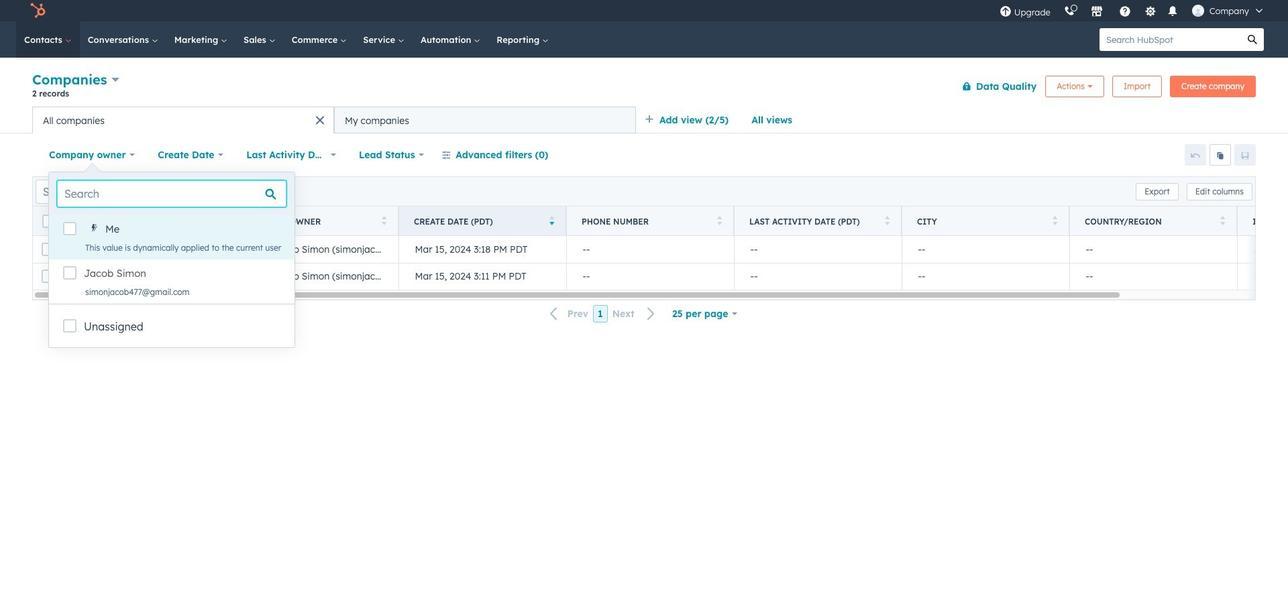 Task type: locate. For each thing, give the bounding box(es) containing it.
marketplaces image
[[1091, 6, 1103, 18]]

Search HubSpot search field
[[1100, 28, 1241, 51]]

1 press to sort. image from the left
[[717, 216, 722, 225]]

press to sort. image for fifth press to sort. element from the left
[[1052, 216, 1057, 225]]

press to sort. element
[[214, 216, 219, 227], [381, 216, 386, 227], [717, 216, 722, 227], [885, 216, 890, 227], [1052, 216, 1057, 227], [1220, 216, 1225, 227]]

list box
[[49, 215, 295, 304]]

press to sort. image
[[214, 216, 219, 225], [381, 216, 386, 225], [885, 216, 890, 225], [1052, 216, 1057, 225]]

2 press to sort. image from the left
[[381, 216, 386, 225]]

jacob simon image
[[1192, 5, 1204, 17]]

2 press to sort. image from the left
[[1220, 216, 1225, 225]]

press to sort. image for 5th press to sort. element from the right
[[381, 216, 386, 225]]

descending sort. press to sort ascending. image
[[549, 216, 554, 225]]

press to sort. image
[[717, 216, 722, 225], [1220, 216, 1225, 225]]

1 press to sort. image from the left
[[214, 216, 219, 225]]

5 press to sort. element from the left
[[1052, 216, 1057, 227]]

3 press to sort. image from the left
[[885, 216, 890, 225]]

1 press to sort. element from the left
[[214, 216, 219, 227]]

descending sort. press to sort ascending. element
[[549, 216, 554, 227]]

0 horizontal spatial press to sort. image
[[717, 216, 722, 225]]

Search name, phone, or domain search field
[[36, 179, 199, 204]]

4 press to sort. image from the left
[[1052, 216, 1057, 225]]

banner
[[32, 69, 1256, 107]]

1 horizontal spatial press to sort. image
[[1220, 216, 1225, 225]]

menu
[[993, 0, 1272, 21]]



Task type: describe. For each thing, give the bounding box(es) containing it.
Search search field
[[57, 180, 287, 207]]

3 press to sort. element from the left
[[717, 216, 722, 227]]

6 press to sort. element from the left
[[1220, 216, 1225, 227]]

press to sort. image for 4th press to sort. element from the left
[[885, 216, 890, 225]]

2 press to sort. element from the left
[[381, 216, 386, 227]]

press to sort. image for sixth press to sort. element from the right
[[214, 216, 219, 225]]

pagination navigation
[[542, 305, 664, 323]]

4 press to sort. element from the left
[[885, 216, 890, 227]]



Task type: vqa. For each thing, say whether or not it's contained in the screenshot.
the right of
no



